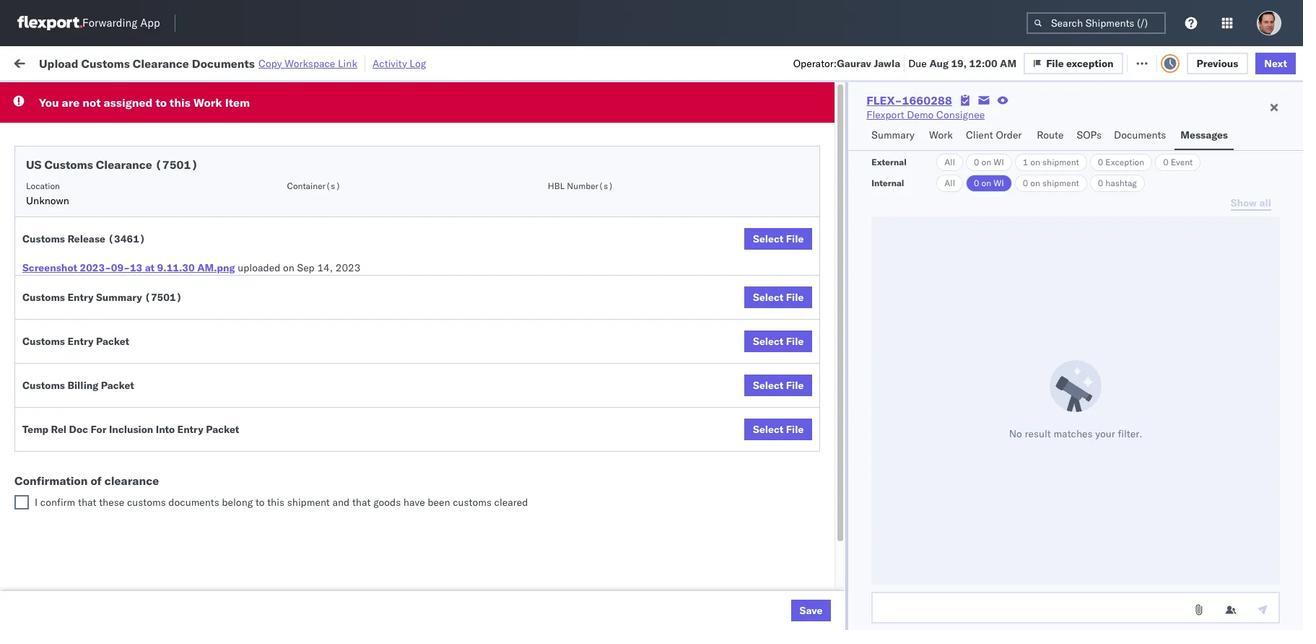 Task type: vqa. For each thing, say whether or not it's contained in the screenshot.
from
yes



Task type: locate. For each thing, give the bounding box(es) containing it.
customs up the customs billing packet
[[22, 335, 65, 348]]

appointment for third schedule delivery appointment link from the bottom of the page
[[118, 239, 178, 252]]

0 horizontal spatial numbers
[[890, 124, 926, 134]]

not
[[82, 95, 101, 110]]

2130387 up 1662119
[[829, 526, 872, 539]]

appointment for 4th schedule delivery appointment link from the bottom
[[118, 144, 178, 157]]

2023
[[336, 261, 361, 274], [337, 494, 362, 507], [337, 590, 362, 603]]

1 ceau7522281, hlxu6269489, hlxu8034992 from the top
[[890, 144, 1114, 157]]

0 vertical spatial gaurav
[[837, 57, 872, 70]]

schedule
[[33, 144, 76, 157], [33, 169, 76, 182], [33, 200, 76, 213], [33, 239, 76, 252], [33, 264, 76, 277], [33, 328, 76, 341], [33, 367, 76, 380], [33, 455, 76, 468], [33, 494, 76, 507], [33, 518, 76, 531]]

0 vertical spatial this
[[170, 95, 191, 110]]

ca for confirm pickup from los angeles, ca link
[[33, 406, 47, 419]]

11:59 pm pdt, nov 4, 2022 for third the schedule pickup from los angeles, ca link
[[233, 272, 365, 285]]

numbers down container
[[890, 124, 926, 134]]

1889466 for confirm pickup from los angeles, ca
[[829, 399, 872, 412]]

1 select file button from the top
[[745, 228, 813, 250]]

jawla down messages
[[1199, 145, 1224, 158]]

None checkbox
[[14, 495, 29, 510]]

that right and
[[352, 496, 371, 509]]

no result matches your filter.
[[1010, 428, 1143, 441]]

customs down "clearance"
[[127, 496, 166, 509]]

5 select file from the top
[[753, 423, 804, 436]]

0 vertical spatial summary
[[872, 129, 915, 142]]

file
[[1057, 56, 1074, 69], [1047, 57, 1064, 70], [786, 233, 804, 246], [786, 291, 804, 304], [786, 335, 804, 348], [786, 379, 804, 392], [786, 423, 804, 436]]

3 schedule pickup from los angeles, ca from the top
[[33, 264, 195, 291]]

2023 right 14,
[[336, 261, 361, 274]]

- right choi
[[1233, 494, 1240, 507]]

angeles, inside the confirm pickup from los angeles, ca
[[149, 391, 189, 404]]

resize handle column header for mbl/mawb numbers
[[1140, 112, 1157, 631]]

flex-1846748 button
[[774, 141, 875, 161], [774, 141, 875, 161], [774, 173, 875, 193], [774, 173, 875, 193], [774, 205, 875, 225], [774, 205, 875, 225], [774, 237, 875, 257], [774, 237, 875, 257], [774, 268, 875, 289], [774, 268, 875, 289], [774, 300, 875, 320], [774, 300, 875, 320]]

customs right been
[[453, 496, 492, 509]]

1 vertical spatial jan
[[300, 590, 316, 603]]

1 schedule delivery appointment link from the top
[[33, 143, 178, 158]]

5 fcl from the top
[[474, 399, 493, 412]]

5 schedule from the top
[[33, 264, 76, 277]]

mode
[[442, 118, 464, 129]]

(7501)
[[155, 157, 198, 172], [145, 291, 182, 304]]

2 vertical spatial 2130387
[[829, 590, 872, 603]]

documents up 'customs entry packet'
[[33, 310, 85, 323]]

nov left 8, at the left
[[306, 304, 325, 317]]

1 vertical spatial 2130387
[[829, 526, 872, 539]]

4, up "container(s)"
[[328, 145, 338, 158]]

1 vertical spatial flex-2130387
[[797, 526, 872, 539]]

pst, down 4:00 pm pst, dec 23, 2022
[[276, 431, 298, 444]]

customs inside button
[[69, 296, 109, 309]]

delivery inside button
[[73, 430, 110, 443]]

187 on track
[[333, 56, 392, 69]]

1 vertical spatial all
[[945, 178, 956, 189]]

0 vertical spatial -
[[1233, 494, 1240, 507]]

from down workitem button
[[112, 169, 134, 182]]

jawla left due
[[874, 57, 901, 70]]

been
[[428, 496, 450, 509]]

0 horizontal spatial at
[[145, 261, 155, 274]]

from right 2023-
[[112, 264, 134, 277]]

1 vertical spatial ceau7522281,
[[890, 176, 964, 189]]

dec for 24,
[[301, 431, 320, 444]]

1 upload customs clearance documents from the top
[[33, 296, 158, 323]]

ag
[[1294, 494, 1304, 507]]

3 ca from the top
[[33, 278, 47, 291]]

2 hlxu6269489, from the top
[[967, 176, 1041, 189]]

1 schedule from the top
[[33, 144, 76, 157]]

forwarding app
[[82, 16, 160, 30]]

ca for third the schedule pickup from los angeles, ca link
[[33, 278, 47, 291]]

1 vertical spatial abcdefg78456546
[[984, 399, 1081, 412]]

-
[[1233, 494, 1240, 507], [745, 590, 751, 603]]

(3461)
[[108, 233, 146, 246]]

2 vertical spatial ceau7522281, hlxu6269489, hlxu8034992
[[890, 208, 1114, 221]]

0 horizontal spatial client
[[536, 118, 559, 129]]

customs
[[127, 496, 166, 509], [453, 496, 492, 509]]

clearance down 13
[[112, 296, 158, 309]]

2 jan from the top
[[300, 590, 316, 603]]

nov for 4th schedule delivery appointment link from the bottom
[[307, 145, 326, 158]]

6 ocean fcl from the top
[[442, 494, 493, 507]]

nov up "container(s)"
[[307, 145, 326, 158]]

0 horizontal spatial gaurav
[[837, 57, 872, 70]]

None text field
[[872, 592, 1281, 624]]

4, for 4th the schedule pickup from los angeles, ca link from the bottom of the page
[[328, 208, 338, 221]]

: for status
[[105, 89, 107, 100]]

4, right sep
[[328, 272, 338, 285]]

schedule delivery appointment down the of
[[33, 494, 178, 507]]

1 vertical spatial 0 on wi
[[974, 178, 1005, 189]]

schedule pickup from rotterdam, netherlands button
[[33, 518, 205, 548]]

schedule up the us
[[33, 144, 76, 157]]

10 schedule from the top
[[33, 518, 76, 531]]

shipment for 0 on shipment
[[1043, 178, 1080, 189]]

dec
[[300, 399, 319, 412], [301, 431, 320, 444]]

2 flex-1846748 from the top
[[797, 177, 872, 190]]

from for schedule pickup from rotterdam, netherlands link
[[112, 518, 134, 531]]

select for temp rel doc for inclusion into entry packet
[[753, 423, 784, 436]]

hashtag
[[1106, 178, 1137, 189]]

pm down deadline
[[263, 145, 279, 158]]

24,
[[322, 431, 338, 444]]

resize handle column header
[[207, 112, 224, 631], [367, 112, 384, 631], [417, 112, 435, 631], [511, 112, 529, 631], [605, 112, 623, 631], [750, 112, 767, 631], [865, 112, 883, 631], [959, 112, 977, 631], [1140, 112, 1157, 631], [1234, 112, 1251, 631], [1267, 112, 1284, 631]]

file for customs billing packet
[[786, 379, 804, 392]]

ca down screenshot
[[33, 278, 47, 291]]

schedule down confirmation
[[33, 494, 76, 507]]

0 vertical spatial ceau7522281,
[[890, 144, 964, 157]]

schedule pickup from rotterdam, netherlands
[[33, 518, 188, 546]]

: down 187
[[336, 89, 338, 100]]

0 on wi for 1
[[974, 157, 1005, 168]]

ceau7522281, down external
[[890, 176, 964, 189]]

dec for 23,
[[300, 399, 319, 412]]

1 vertical spatial upload customs clearance documents
[[33, 582, 158, 609]]

4 flex-1846748 from the top
[[797, 240, 872, 253]]

schedule delivery appointment link up the confirm pickup from los angeles, ca
[[33, 366, 178, 380]]

3 flex-1889466 from the top
[[797, 399, 872, 412]]

select file button for customs entry packet
[[745, 331, 813, 352]]

3 fcl from the top
[[474, 272, 493, 285]]

3 schedule delivery appointment button from the top
[[33, 366, 178, 382]]

pdt, for 4th the schedule pickup from los angeles, ca link from the bottom of the page
[[282, 208, 304, 221]]

screenshot 2023-09-13 at 9.11.30 am.png link
[[22, 261, 235, 275]]

ca for fourth the schedule pickup from los angeles, ca link from the top
[[33, 342, 47, 355]]

resize handle column header for workitem
[[207, 112, 224, 631]]

0 vertical spatial wi
[[994, 157, 1005, 168]]

1 fcl from the top
[[474, 145, 493, 158]]

flexport
[[867, 108, 905, 121]]

0 horizontal spatial -
[[745, 590, 751, 603]]

message
[[195, 56, 235, 69]]

1 schedule delivery appointment from the top
[[33, 144, 178, 157]]

from inside schedule pickup from rotterdam, netherlands
[[112, 518, 134, 531]]

2 confirm from the top
[[33, 430, 70, 443]]

schedule for 3rd 'schedule delivery appointment' button from the bottom of the page
[[33, 239, 76, 252]]

customs
[[81, 56, 130, 70], [44, 157, 93, 172], [22, 233, 65, 246], [22, 291, 65, 304], [69, 296, 109, 309], [22, 335, 65, 348], [22, 379, 65, 392], [69, 582, 109, 595]]

this right for
[[170, 95, 191, 110]]

3 ceau7522281, from the top
[[890, 208, 964, 221]]

mbl/mawb
[[984, 118, 1034, 129]]

ca
[[33, 183, 47, 196], [33, 215, 47, 228], [33, 278, 47, 291], [33, 342, 47, 355], [33, 406, 47, 419], [33, 469, 47, 482]]

3 pdt, from the top
[[282, 208, 304, 221]]

pickup for confirm pickup from los angeles, ca button
[[73, 391, 104, 404]]

pst, up 6:00 am pst, dec 24, 2022
[[275, 399, 297, 412]]

1 vertical spatial (7501)
[[145, 291, 182, 304]]

upload for first upload customs clearance documents link from the top
[[33, 296, 66, 309]]

28,
[[318, 590, 334, 603]]

1 horizontal spatial customs
[[453, 496, 492, 509]]

test123456 down the 1
[[984, 177, 1045, 190]]

pickup for 1st schedule pickup from los angeles, ca button from the bottom of the page
[[79, 455, 110, 468]]

numbers for container numbers
[[890, 124, 926, 134]]

ca up i
[[33, 469, 47, 482]]

schedule for 4th 'schedule delivery appointment' button from the bottom of the page
[[33, 144, 76, 157]]

1 vertical spatial 23,
[[318, 494, 334, 507]]

1 horizontal spatial at
[[288, 56, 297, 69]]

schedule for 3rd schedule pickup from los angeles, ca button from the bottom of the page
[[33, 264, 76, 277]]

numbers inside container numbers
[[890, 124, 926, 134]]

us customs clearance (7501)
[[26, 157, 198, 172]]

los for 3rd schedule pickup from los angeles, ca button from the bottom of the page
[[136, 264, 152, 277]]

1 vertical spatial ceau7522281, hlxu6269489, hlxu8034992
[[890, 176, 1114, 189]]

2 ocean fcl from the top
[[442, 208, 493, 221]]

3 11:59 pm pdt, nov 4, 2022 from the top
[[233, 208, 365, 221]]

3 ceau7522281, hlxu6269489, hlxu8034992 from the top
[[890, 208, 1114, 221]]

9 resize handle column header from the left
[[1140, 112, 1157, 631]]

1 11:59 from the top
[[233, 145, 261, 158]]

jan for 28,
[[300, 590, 316, 603]]

consignee inside flexport demo consignee link
[[937, 108, 985, 121]]

1 horizontal spatial that
[[352, 496, 371, 509]]

test123456
[[984, 145, 1045, 158], [984, 177, 1045, 190], [984, 208, 1045, 221]]

12:00
[[970, 57, 998, 70]]

7 resize handle column header from the left
[[865, 112, 883, 631]]

2 resize handle column header from the left
[[367, 112, 384, 631]]

jan for 23,
[[300, 494, 316, 507]]

schedule delivery appointment button
[[33, 143, 178, 159], [33, 239, 178, 255], [33, 366, 178, 382], [33, 493, 178, 509]]

mbl/mawb numbers button
[[977, 115, 1143, 129]]

5 ca from the top
[[33, 406, 47, 419]]

flex-2130387 up flex-1662119 on the bottom right
[[797, 526, 872, 539]]

0 hashtag
[[1098, 178, 1137, 189]]

0 vertical spatial 0 on wi
[[974, 157, 1005, 168]]

los down workitem button
[[136, 169, 152, 182]]

2 select file button from the top
[[745, 287, 813, 308]]

schedule down 'customs entry packet'
[[33, 367, 76, 380]]

1
[[1023, 157, 1029, 168]]

0 horizontal spatial to
[[156, 95, 167, 110]]

select file for customs entry packet
[[753, 335, 804, 348]]

1 vertical spatial packet
[[101, 379, 134, 392]]

1 horizontal spatial work
[[193, 95, 222, 110]]

4 select file button from the top
[[745, 375, 813, 397]]

nov down "container(s)"
[[307, 208, 326, 221]]

4 flex-1889466 from the top
[[797, 431, 872, 444]]

1 horizontal spatial summary
[[872, 129, 915, 142]]

2 2130387 from the top
[[829, 526, 872, 539]]

1 horizontal spatial :
[[336, 89, 338, 100]]

schedule delivery appointment up 2023-
[[33, 239, 178, 252]]

ca up temp
[[33, 406, 47, 419]]

shipment for 1 on shipment
[[1043, 157, 1080, 168]]

11:00
[[233, 304, 261, 317]]

5 resize handle column header from the left
[[605, 112, 623, 631]]

file exception
[[1057, 56, 1124, 69], [1047, 57, 1114, 70]]

customs up status
[[81, 56, 130, 70]]

0 event
[[1164, 157, 1193, 168]]

mode button
[[435, 115, 514, 129]]

flex-1889466 for schedule pickup from los angeles, ca
[[797, 336, 872, 349]]

confirmation
[[14, 474, 88, 488]]

packet down 4:00
[[206, 423, 239, 436]]

pickup inside the confirm pickup from los angeles, ca
[[73, 391, 104, 404]]

numbers
[[1036, 118, 1072, 129], [890, 124, 926, 134]]

at
[[288, 56, 297, 69], [145, 261, 155, 274]]

gaurav down the operator
[[1164, 145, 1197, 158]]

3 4, from the top
[[328, 208, 338, 221]]

0 vertical spatial 8:30
[[233, 494, 255, 507]]

ceau7522281, hlxu6269489, hlxu8034992 for gaurav jawla
[[890, 144, 1114, 157]]

flex id button
[[767, 115, 868, 129]]

upload customs clearance documents link
[[33, 295, 205, 324], [33, 581, 205, 610]]

2 vertical spatial test123456
[[984, 208, 1045, 221]]

0 on shipment
[[1023, 178, 1080, 189]]

ocean fcl for 4th schedule delivery appointment link
[[442, 494, 493, 507]]

my
[[14, 52, 37, 73]]

angeles, for first the schedule pickup from los angeles, ca link
[[155, 169, 195, 182]]

select for customs entry summary (7501)
[[753, 291, 784, 304]]

entry up the customs billing packet
[[67, 335, 94, 348]]

batch
[[1222, 56, 1251, 69]]

3 select from the top
[[753, 335, 784, 348]]

1 all from the top
[[945, 157, 956, 168]]

to right belong
[[256, 496, 265, 509]]

8 schedule from the top
[[33, 455, 76, 468]]

1 flex-1889466 from the top
[[797, 336, 872, 349]]

los up inclusion
[[130, 391, 147, 404]]

los inside the confirm pickup from los angeles, ca
[[130, 391, 147, 404]]

snooze
[[391, 118, 420, 129]]

2 vertical spatial flex-2130387
[[797, 590, 872, 603]]

test123456 down "0 on shipment"
[[984, 208, 1045, 221]]

2130387 down 1662119
[[829, 590, 872, 603]]

pst, right belong
[[275, 494, 297, 507]]

at left 'risk'
[[288, 56, 297, 69]]

2 vertical spatial hlxu8034992
[[1043, 208, 1114, 221]]

ceau7522281,
[[890, 144, 964, 157], [890, 176, 964, 189], [890, 208, 964, 221]]

1 vertical spatial confirm
[[33, 430, 70, 443]]

1 vertical spatial shipment
[[1043, 178, 1080, 189]]

3 2130387 from the top
[[829, 590, 872, 603]]

pm right 11:00
[[263, 304, 279, 317]]

0 vertical spatial test123456
[[984, 145, 1045, 158]]

2 ceau7522281, from the top
[[890, 176, 964, 189]]

hlxu8034992
[[1043, 144, 1114, 157], [1043, 176, 1114, 189], [1043, 208, 1114, 221]]

0 horizontal spatial consignee
[[630, 118, 671, 129]]

1 vertical spatial 8:30
[[233, 590, 255, 603]]

pst, for 8:30 pm pst, jan 23, 2023
[[275, 494, 297, 507]]

work left item
[[193, 95, 222, 110]]

upload customs clearance documents link down schedule pickup from rotterdam, netherlands button
[[33, 581, 205, 610]]

6 1846748 from the top
[[829, 304, 872, 317]]

pickup for schedule pickup from rotterdam, netherlands button
[[79, 518, 110, 531]]

entry down 2023-
[[67, 291, 94, 304]]

schedule pickup from los angeles, ca link
[[33, 168, 205, 197], [33, 200, 205, 229], [33, 263, 205, 292], [33, 327, 205, 356], [33, 454, 205, 483]]

1 schedule pickup from los angeles, ca from the top
[[33, 169, 195, 196]]

1846748
[[829, 145, 872, 158], [829, 177, 872, 190], [829, 208, 872, 221], [829, 240, 872, 253], [829, 272, 872, 285], [829, 304, 872, 317]]

0 vertical spatial all
[[945, 157, 956, 168]]

1 vertical spatial dec
[[301, 431, 320, 444]]

1 vertical spatial no
[[1010, 428, 1023, 441]]

0 horizontal spatial summary
[[96, 291, 142, 304]]

3 schedule delivery appointment link from the top
[[33, 366, 178, 380]]

1 confirm from the top
[[33, 391, 70, 404]]

0 left event on the top right of page
[[1164, 157, 1169, 168]]

1 select from the top
[[753, 233, 784, 246]]

pst, for 4:00 pm pst, dec 23, 2022
[[275, 399, 297, 412]]

1 vertical spatial test123456
[[984, 177, 1045, 190]]

4, for 4th schedule delivery appointment link from the bottom
[[328, 145, 338, 158]]

schedule delivery appointment button down the of
[[33, 493, 178, 509]]

5 schedule pickup from los angeles, ca link from the top
[[33, 454, 205, 483]]

1 vertical spatial upload
[[33, 296, 66, 309]]

sops button
[[1072, 122, 1109, 150]]

ca inside the confirm pickup from los angeles, ca
[[33, 406, 47, 419]]

2 vertical spatial 2023
[[337, 590, 362, 603]]

you
[[39, 95, 59, 110]]

summary inside button
[[872, 129, 915, 142]]

0 vertical spatial jawla
[[874, 57, 901, 70]]

1 1846748 from the top
[[829, 145, 872, 158]]

pm left sep
[[263, 272, 279, 285]]

delivery for 8:30
[[79, 494, 116, 507]]

0 vertical spatial confirm
[[33, 391, 70, 404]]

4 4, from the top
[[328, 272, 338, 285]]

flex-2130387 up save
[[797, 590, 872, 603]]

schedule delivery appointment link
[[33, 143, 178, 158], [33, 239, 178, 253], [33, 366, 178, 380], [33, 493, 178, 507]]

1 vertical spatial gaurav
[[1164, 145, 1197, 158]]

schedule delivery appointment up us customs clearance (7501)
[[33, 144, 178, 157]]

0 horizontal spatial customs
[[127, 496, 166, 509]]

los down upload customs clearance documents button
[[136, 328, 152, 341]]

demo
[[907, 108, 934, 121]]

4 schedule from the top
[[33, 239, 76, 252]]

los for 2nd schedule pickup from los angeles, ca button from the bottom
[[136, 328, 152, 341]]

schedule for second schedule pickup from los angeles, ca button
[[33, 200, 76, 213]]

0 down the 1
[[1023, 178, 1029, 189]]

5 ocean fcl from the top
[[442, 399, 493, 412]]

23, up 24,
[[321, 399, 337, 412]]

uetu5238478
[[967, 430, 1037, 443]]

2 schedule pickup from los angeles, ca link from the top
[[33, 200, 205, 229]]

1 horizontal spatial consignee
[[937, 108, 985, 121]]

1 vertical spatial entry
[[67, 335, 94, 348]]

test123456 down 'order' on the right top
[[984, 145, 1045, 158]]

0 vertical spatial 2130387
[[829, 494, 872, 507]]

1 customs from the left
[[127, 496, 166, 509]]

- left the karl at the right bottom of the page
[[745, 590, 751, 603]]

2 that from the left
[[352, 496, 371, 509]]

ca down the us
[[33, 183, 47, 196]]

2 select file from the top
[[753, 291, 804, 304]]

2022 for confirm pickup from los angeles, ca link
[[339, 399, 365, 412]]

documents up in
[[192, 56, 255, 70]]

0 vertical spatial flex-2130387
[[797, 494, 872, 507]]

schedule inside schedule pickup from rotterdam, netherlands
[[33, 518, 76, 531]]

upload customs clearance documents
[[33, 296, 158, 323], [33, 582, 158, 609]]

schedule delivery appointment for third schedule delivery appointment link from the bottom of the page
[[33, 239, 178, 252]]

1 all button from the top
[[937, 154, 964, 171]]

client for client name
[[536, 118, 559, 129]]

3 1889466 from the top
[[829, 399, 872, 412]]

2 vertical spatial work
[[930, 129, 953, 142]]

confirm inside the confirm pickup from los angeles, ca
[[33, 391, 70, 404]]

mbl/mawb numbers
[[984, 118, 1072, 129]]

2 all button from the top
[[937, 175, 964, 192]]

4 schedule pickup from los angeles, ca button from the top
[[33, 327, 205, 357]]

schedule delivery appointment for 2nd schedule delivery appointment link from the bottom of the page
[[33, 367, 178, 380]]

from inside the confirm pickup from los angeles, ca
[[107, 391, 128, 404]]

gaurav up flexport
[[837, 57, 872, 70]]

0 vertical spatial jan
[[300, 494, 316, 507]]

pickup
[[79, 169, 110, 182], [79, 200, 110, 213], [79, 264, 110, 277], [79, 328, 110, 341], [73, 391, 104, 404], [79, 455, 110, 468], [79, 518, 110, 531]]

flex-2130387 down flex-1893174
[[797, 494, 872, 507]]

2 hlxu8034992 from the top
[[1043, 176, 1114, 189]]

jan left and
[[300, 494, 316, 507]]

0 horizontal spatial that
[[78, 496, 96, 509]]

shipment down the 1 on shipment
[[1043, 178, 1080, 189]]

Search Shipments (/) text field
[[1027, 12, 1167, 34]]

documents button
[[1109, 122, 1175, 150]]

from up (3461) at the top
[[112, 200, 134, 213]]

0 vertical spatial upload customs clearance documents
[[33, 296, 158, 323]]

2 vertical spatial packet
[[206, 423, 239, 436]]

hlxu6269489, for gaurav jawla
[[967, 144, 1041, 157]]

all button for external
[[937, 154, 964, 171]]

2 ca from the top
[[33, 215, 47, 228]]

11:59 for third the schedule pickup from los angeles, ca link
[[233, 272, 261, 285]]

3 schedule delivery appointment from the top
[[33, 367, 178, 380]]

pdt, for 4th schedule delivery appointment link from the bottom
[[282, 145, 304, 158]]

2 appointment from the top
[[118, 239, 178, 252]]

select file button for customs entry summary (7501)
[[745, 287, 813, 308]]

1 horizontal spatial numbers
[[1036, 118, 1072, 129]]

jaehyung choi - test origin ag
[[1164, 494, 1304, 507]]

6 fcl from the top
[[474, 494, 493, 507]]

pst, left 8, at the left
[[282, 304, 304, 317]]

numbers for mbl/mawb numbers
[[1036, 118, 1072, 129]]

schedule up unknown at the top left of the page
[[33, 169, 76, 182]]

7 schedule from the top
[[33, 367, 76, 380]]

schedule delivery appointment button up the confirm pickup from los angeles, ca
[[33, 366, 178, 382]]

2 vertical spatial abcdefg78456546
[[984, 431, 1081, 444]]

1 4, from the top
[[328, 145, 338, 158]]

2023 for 8:30 pm pst, jan 23, 2023
[[337, 494, 362, 507]]

delivery
[[79, 144, 116, 157], [79, 239, 116, 252], [79, 367, 116, 380], [73, 430, 110, 443], [79, 494, 116, 507]]

2 vertical spatial upload
[[33, 582, 66, 595]]

1 vertical spatial wi
[[994, 178, 1005, 189]]

save button
[[791, 600, 832, 622]]

import work
[[123, 56, 183, 69]]

1 vertical spatial 2023
[[337, 494, 362, 507]]

no left result
[[1010, 428, 1023, 441]]

entry for packet
[[67, 335, 94, 348]]

1 horizontal spatial client
[[966, 129, 994, 142]]

4 select file from the top
[[753, 379, 804, 392]]

hlxu8034992 down the 1 on shipment
[[1043, 176, 1114, 189]]

1893174
[[829, 463, 872, 476]]

4 1846748 from the top
[[829, 240, 872, 253]]

2 select from the top
[[753, 291, 784, 304]]

2 vertical spatial hlxu6269489,
[[967, 208, 1041, 221]]

: right not on the left top of the page
[[105, 89, 107, 100]]

that down confirmation of clearance
[[78, 496, 96, 509]]

11:59 pm pdt, nov 4, 2022 for 4th the schedule pickup from los angeles, ca link from the bottom of the page
[[233, 208, 365, 221]]

9 schedule from the top
[[33, 494, 76, 507]]

confirm inside confirm delivery link
[[33, 430, 70, 443]]

1 vertical spatial hlxu8034992
[[1043, 176, 1114, 189]]

1 vertical spatial hlxu6269489,
[[967, 176, 1041, 189]]

shipment up "0 on shipment"
[[1043, 157, 1080, 168]]

3 resize handle column header from the left
[[417, 112, 435, 631]]

schedule pickup from los angeles, ca button
[[33, 168, 205, 198], [33, 200, 205, 230], [33, 263, 205, 294], [33, 327, 205, 357], [33, 454, 205, 484]]

flexport demo consignee link
[[867, 108, 985, 122]]

this
[[170, 95, 191, 110], [267, 496, 285, 509]]

1 horizontal spatial to
[[256, 496, 265, 509]]

filter.
[[1118, 428, 1143, 441]]

all for external
[[945, 157, 956, 168]]

2 8:30 from the top
[[233, 590, 255, 603]]

work right import
[[158, 56, 183, 69]]

3 appointment from the top
[[118, 367, 178, 380]]

confirm for confirm pickup from los angeles, ca
[[33, 391, 70, 404]]

work
[[158, 56, 183, 69], [193, 95, 222, 110], [930, 129, 953, 142]]

from down upload customs clearance documents button
[[112, 328, 134, 341]]

exception
[[1077, 56, 1124, 69], [1067, 57, 1114, 70]]

4 ca from the top
[[33, 342, 47, 355]]

2023 right "28,"
[[337, 590, 362, 603]]

hlxu8034992 for gaurav jawla
[[1043, 144, 1114, 157]]

id
[[793, 118, 802, 129]]

(7501) for us customs clearance (7501)
[[155, 157, 198, 172]]

pickup inside schedule pickup from rotterdam, netherlands
[[79, 518, 110, 531]]

ceau7522281, down container numbers button
[[890, 144, 964, 157]]

0 vertical spatial hlxu6269489,
[[967, 144, 1041, 157]]

appointment down "clearance"
[[118, 494, 178, 507]]

2 schedule delivery appointment from the top
[[33, 239, 178, 252]]

3 abcdefg78456546 from the top
[[984, 431, 1081, 444]]

0 down client order
[[974, 157, 980, 168]]

angeles, for fourth the schedule pickup from los angeles, ca link from the top
[[155, 328, 195, 341]]

4 1889466 from the top
[[829, 431, 872, 444]]

(7501) down you are not assigned to this work item at left top
[[155, 157, 198, 172]]

2 vertical spatial ceau7522281,
[[890, 208, 964, 221]]

upload down netherlands
[[33, 582, 66, 595]]

to right for
[[156, 95, 167, 110]]

(7501) down 9.11.30
[[145, 291, 182, 304]]

1 hlxu8034992 from the top
[[1043, 144, 1114, 157]]

schedule for 5th schedule pickup from los angeles, ca button from the bottom of the page
[[33, 169, 76, 182]]

that
[[78, 496, 96, 509], [352, 496, 371, 509]]

: for snoozed
[[336, 89, 338, 100]]

status : ready for work, blocked, in progress
[[79, 89, 262, 100]]

los right 09-
[[136, 264, 152, 277]]

0 vertical spatial work
[[158, 56, 183, 69]]

us
[[26, 157, 42, 172]]

location unknown
[[26, 181, 69, 207]]

upload inside button
[[33, 296, 66, 309]]

schedule up confirmation
[[33, 455, 76, 468]]

1 1889466 from the top
[[829, 336, 872, 349]]

2023 left goods
[[337, 494, 362, 507]]

select for customs billing packet
[[753, 379, 784, 392]]

0 vertical spatial 2023
[[336, 261, 361, 274]]

6 ca from the top
[[33, 469, 47, 482]]

778 at risk
[[266, 56, 316, 69]]

resize handle column header for mode
[[511, 112, 529, 631]]

am right 6:00
[[257, 431, 274, 444]]

0 vertical spatial upload customs clearance documents link
[[33, 295, 205, 324]]

pm left "28,"
[[257, 590, 273, 603]]

0 vertical spatial ceau7522281, hlxu6269489, hlxu8034992
[[890, 144, 1114, 157]]

packet down upload customs clearance documents button
[[96, 335, 129, 348]]

from for fourth the schedule pickup from los angeles, ca link from the top
[[112, 328, 134, 341]]

angeles, for 5th the schedule pickup from los angeles, ca link from the top of the page
[[155, 455, 195, 468]]

flex-1893174 button
[[774, 459, 875, 479], [774, 459, 875, 479]]

1 vertical spatial upload customs clearance documents link
[[33, 581, 205, 610]]

0 vertical spatial no
[[342, 89, 354, 100]]

2 test123456 from the top
[[984, 177, 1045, 190]]

4, down deadline button
[[328, 177, 338, 190]]

1 upload customs clearance documents link from the top
[[33, 295, 205, 324]]

0 vertical spatial am
[[1000, 57, 1017, 70]]

flex-2130387 for 8:30 pm pst, jan 28, 2023
[[797, 590, 872, 603]]

1 horizontal spatial this
[[267, 496, 285, 509]]

1 horizontal spatial jawla
[[1199, 145, 1224, 158]]

order
[[996, 129, 1022, 142]]

0 vertical spatial shipment
[[1043, 157, 1080, 168]]

0 horizontal spatial jawla
[[874, 57, 901, 70]]

work down flexport demo consignee link
[[930, 129, 953, 142]]

1 0 on wi from the top
[[974, 157, 1005, 168]]

from up "clearance"
[[112, 455, 134, 468]]

rel
[[51, 423, 67, 436]]

result
[[1025, 428, 1052, 441]]

omkar savant
[[1164, 208, 1229, 221]]

am
[[1000, 57, 1017, 70], [257, 431, 274, 444]]

2130387
[[829, 494, 872, 507], [829, 526, 872, 539], [829, 590, 872, 603]]

appointment for 2nd schedule delivery appointment link from the bottom of the page
[[118, 367, 178, 380]]

0 vertical spatial all button
[[937, 154, 964, 171]]

4 schedule delivery appointment from the top
[[33, 494, 178, 507]]

schedule pickup from los angeles, ca
[[33, 169, 195, 196], [33, 200, 195, 228], [33, 264, 195, 291], [33, 328, 195, 355], [33, 455, 195, 482]]

2 11:59 pm pdt, nov 4, 2022 from the top
[[233, 177, 365, 190]]

belong
[[222, 496, 253, 509]]

flex-1889466 for confirm pickup from los angeles, ca
[[797, 399, 872, 412]]

pst, for 11:00 pm pst, nov 8, 2022
[[282, 304, 304, 317]]



Task type: describe. For each thing, give the bounding box(es) containing it.
gaurav jawla
[[1164, 145, 1224, 158]]

abcdefg78456546 for 6:00 am pst, dec 24, 2022
[[984, 431, 1081, 444]]

status
[[79, 89, 105, 100]]

2 11:59 from the top
[[233, 177, 261, 190]]

23, for 2022
[[321, 399, 337, 412]]

ocean fcl for first upload customs clearance documents link from the top
[[442, 304, 493, 317]]

2130387 for 8:30 pm pst, jan 28, 2023
[[829, 590, 872, 603]]

netherlands
[[33, 533, 90, 546]]

client name button
[[529, 115, 608, 129]]

have
[[404, 496, 425, 509]]

previous
[[1197, 57, 1239, 70]]

angeles, for third the schedule pickup from los angeles, ca link
[[155, 264, 195, 277]]

11:00 pm pst, nov 8, 2022
[[233, 304, 364, 317]]

flex-2130387 for 8:30 pm pst, jan 23, 2023
[[797, 494, 872, 507]]

ceau7522281, for gaurav
[[890, 144, 964, 157]]

lagerfeld
[[775, 590, 818, 603]]

1 vertical spatial to
[[256, 496, 265, 509]]

wi for 1
[[994, 157, 1005, 168]]

0 vertical spatial upload
[[39, 56, 78, 70]]

2 pdt, from the top
[[282, 177, 304, 190]]

0 left exception
[[1098, 157, 1104, 168]]

flexport. image
[[17, 16, 82, 30]]

next button
[[1256, 52, 1297, 74]]

work button
[[924, 122, 961, 150]]

1 vertical spatial -
[[745, 590, 751, 603]]

all for internal
[[945, 178, 956, 189]]

select file for customs release (3461)
[[753, 233, 804, 246]]

2022 for third the schedule pickup from los angeles, ca link
[[340, 272, 365, 285]]

5 schedule pickup from los angeles, ca button from the top
[[33, 454, 205, 484]]

message (0)
[[195, 56, 254, 69]]

4, for third the schedule pickup from los angeles, ca link
[[328, 272, 338, 285]]

1 vertical spatial jawla
[[1199, 145, 1224, 158]]

item
[[225, 95, 250, 110]]

upload customs clearance documents inside button
[[33, 296, 158, 323]]

2 4, from the top
[[328, 177, 338, 190]]

select for customs entry packet
[[753, 335, 784, 348]]

flex-1889466 for confirm delivery
[[797, 431, 872, 444]]

select file button for customs release (3461)
[[745, 228, 813, 250]]

11:59 for 4th schedule delivery appointment link from the bottom
[[233, 145, 261, 158]]

pm left "container(s)"
[[263, 177, 279, 190]]

pm right belong
[[257, 494, 273, 507]]

confirm delivery button
[[33, 429, 110, 445]]

1 abcdefg78456546 from the top
[[984, 367, 1081, 380]]

0 down client order button at the right top of page
[[974, 178, 980, 189]]

1 schedule pickup from los angeles, ca link from the top
[[33, 168, 205, 197]]

from for 4th the schedule pickup from los angeles, ca link from the bottom of the page
[[112, 200, 134, 213]]

confirm
[[40, 496, 75, 509]]

jaehyung
[[1164, 494, 1207, 507]]

1 horizontal spatial gaurav
[[1164, 145, 1197, 158]]

1 on shipment
[[1023, 157, 1080, 168]]

1 vertical spatial summary
[[96, 291, 142, 304]]

entry for summary
[[67, 291, 94, 304]]

8:30 pm pst, jan 28, 2023
[[233, 590, 362, 603]]

0 vertical spatial to
[[156, 95, 167, 110]]

unknown
[[26, 194, 69, 207]]

1 horizontal spatial am
[[1000, 57, 1017, 70]]

number(s)
[[567, 181, 614, 191]]

187
[[333, 56, 352, 69]]

import
[[123, 56, 155, 69]]

delivery for 11:59
[[79, 144, 116, 157]]

from for third the schedule pickup from los angeles, ca link
[[112, 264, 134, 277]]

1 flex-1846748 from the top
[[797, 145, 872, 158]]

los for second schedule pickup from los angeles, ca button
[[136, 200, 152, 213]]

2022 for 4th schedule delivery appointment link from the bottom
[[340, 145, 365, 158]]

3 flex-1846748 from the top
[[797, 208, 872, 221]]

test123456 for omkar savant
[[984, 208, 1045, 221]]

3 schedule pickup from los angeles, ca link from the top
[[33, 263, 205, 292]]

1662119
[[829, 558, 872, 571]]

upload customs clearance documents copy workspace link
[[39, 56, 358, 70]]

release
[[67, 233, 105, 246]]

1 vertical spatial work
[[193, 95, 222, 110]]

customs down netherlands
[[69, 582, 109, 595]]

schedule pickup from los angeles, ca for 4th the schedule pickup from los angeles, ca link from the bottom of the page
[[33, 200, 195, 228]]

you are not assigned to this work item
[[39, 95, 250, 110]]

select file for customs billing packet
[[753, 379, 804, 392]]

clearance down workitem button
[[96, 157, 152, 172]]

nov down deadline button
[[307, 177, 326, 190]]

uploaded
[[238, 261, 281, 274]]

temp
[[22, 423, 49, 436]]

23, for 2023
[[318, 494, 334, 507]]

nov for 4th the schedule pickup from los angeles, ca link from the bottom of the page
[[307, 208, 326, 221]]

1 schedule delivery appointment button from the top
[[33, 143, 178, 159]]

snoozed
[[302, 89, 336, 100]]

2 vertical spatial entry
[[177, 423, 203, 436]]

schedule pickup from los angeles, ca for 5th the schedule pickup from los angeles, ca link from the top of the page
[[33, 455, 195, 482]]

container numbers button
[[883, 109, 962, 135]]

test123456 for gaurav jawla
[[984, 145, 1045, 158]]

1 horizontal spatial -
[[1233, 494, 1240, 507]]

action
[[1253, 56, 1285, 69]]

schedule for schedule pickup from rotterdam, netherlands button
[[33, 518, 76, 531]]

hlxu8034992 for omkar savant
[[1043, 208, 1114, 221]]

pickup for 5th schedule pickup from los angeles, ca button from the bottom of the page
[[79, 169, 110, 182]]

flex
[[774, 118, 791, 129]]

1660288
[[903, 93, 953, 108]]

clearance inside button
[[112, 296, 158, 309]]

pickup for second schedule pickup from los angeles, ca button
[[79, 200, 110, 213]]

2 schedule delivery appointment link from the top
[[33, 239, 178, 253]]

5 flex-1846748 from the top
[[797, 272, 872, 285]]

customs billing packet
[[22, 379, 134, 392]]

screenshot 2023-09-13 at 9.11.30 am.png uploaded on sep 14, 2023
[[22, 261, 361, 274]]

2 fcl from the top
[[474, 208, 493, 221]]

these
[[99, 496, 124, 509]]

2 flex-1889466 from the top
[[797, 367, 872, 380]]

inclusion
[[109, 423, 153, 436]]

due aug 19, 12:00 am
[[909, 57, 1017, 70]]

packet for customs entry packet
[[96, 335, 129, 348]]

savant
[[1197, 208, 1229, 221]]

client order button
[[961, 122, 1032, 150]]

progress
[[226, 89, 262, 100]]

1 vertical spatial at
[[145, 261, 155, 274]]

from for first the schedule pickup from los angeles, ca link
[[112, 169, 134, 182]]

gvcu5265864
[[890, 589, 961, 602]]

schedule for 1st 'schedule delivery appointment' button from the bottom of the page
[[33, 494, 76, 507]]

schedule for 3rd 'schedule delivery appointment' button
[[33, 367, 76, 380]]

deadline
[[233, 118, 268, 129]]

2 schedule pickup from los angeles, ca button from the top
[[33, 200, 205, 230]]

account
[[704, 590, 742, 603]]

filtered by:
[[14, 88, 66, 101]]

consignee button
[[623, 115, 753, 129]]

work inside 'import work' button
[[158, 56, 183, 69]]

schedule pickup from rotterdam, netherlands link
[[33, 518, 205, 546]]

customs release (3461)
[[22, 233, 146, 246]]

resize handle column header for deadline
[[367, 112, 384, 631]]

6 flex-1846748 from the top
[[797, 304, 872, 317]]

14,
[[317, 261, 333, 274]]

and
[[333, 496, 350, 509]]

2 upload customs clearance documents link from the top
[[33, 581, 205, 610]]

clearance down schedule pickup from rotterdam, netherlands button
[[112, 582, 158, 595]]

8,
[[327, 304, 337, 317]]

of
[[91, 474, 102, 488]]

work inside "work" 'button'
[[930, 129, 953, 142]]

los for confirm pickup from los angeles, ca button
[[130, 391, 147, 404]]

select file button for temp rel doc for inclusion into entry packet
[[745, 419, 813, 441]]

Search Work text field
[[817, 52, 975, 73]]

in
[[216, 89, 224, 100]]

flex-1662119
[[797, 558, 872, 571]]

pm right 4:00
[[257, 399, 273, 412]]

schedule delivery appointment for 4th schedule delivery appointment link from the bottom
[[33, 144, 178, 157]]

0 horizontal spatial this
[[170, 95, 191, 110]]

copy
[[259, 57, 282, 70]]

pst, for 6:00 am pst, dec 24, 2022
[[276, 431, 298, 444]]

11 resize handle column header from the left
[[1267, 112, 1284, 631]]

1 schedule pickup from los angeles, ca button from the top
[[33, 168, 205, 198]]

angeles, for confirm pickup from los angeles, ca link
[[149, 391, 189, 404]]

customs left billing
[[22, 379, 65, 392]]

activity log button
[[373, 55, 426, 72]]

app
[[140, 16, 160, 30]]

ca for 5th the schedule pickup from los angeles, ca link from the top of the page
[[33, 469, 47, 482]]

pst, for 8:30 pm pst, jan 28, 2023
[[275, 590, 297, 603]]

4 schedule delivery appointment link from the top
[[33, 493, 178, 507]]

customs down screenshot
[[22, 291, 65, 304]]

documents down netherlands
[[33, 596, 85, 609]]

save
[[800, 605, 823, 618]]

2 flex-2130387 from the top
[[797, 526, 872, 539]]

delivery for 6:00
[[73, 430, 110, 443]]

file for customs release (3461)
[[786, 233, 804, 246]]

next
[[1265, 57, 1288, 70]]

file for customs entry summary (7501)
[[786, 291, 804, 304]]

2 upload customs clearance documents from the top
[[33, 582, 158, 609]]

2 1846748 from the top
[[829, 177, 872, 190]]

0 vertical spatial at
[[288, 56, 297, 69]]

1889466 for confirm delivery
[[829, 431, 872, 444]]

2 schedule delivery appointment button from the top
[[33, 239, 178, 255]]

client for client order
[[966, 129, 994, 142]]

operator:
[[794, 57, 837, 70]]

consignee inside consignee button
[[630, 118, 671, 129]]

7 ocean fcl from the top
[[442, 590, 493, 603]]

previous button
[[1187, 52, 1249, 74]]

select file for temp rel doc for inclusion into entry packet
[[753, 423, 804, 436]]

file for customs entry packet
[[786, 335, 804, 348]]

ocean fcl for 4th schedule delivery appointment link from the bottom
[[442, 145, 493, 158]]

10 resize handle column header from the left
[[1234, 112, 1251, 631]]

1 vertical spatial am
[[257, 431, 274, 444]]

5 1846748 from the top
[[829, 272, 872, 285]]

due
[[909, 57, 927, 70]]

log
[[410, 57, 426, 70]]

upload for first upload customs clearance documents link from the bottom
[[33, 582, 66, 595]]

copy workspace link button
[[259, 57, 358, 70]]

1 that from the left
[[78, 496, 96, 509]]

client order
[[966, 129, 1022, 142]]

1 vertical spatial this
[[267, 496, 285, 509]]

work,
[[153, 89, 176, 100]]

your
[[1096, 428, 1116, 441]]

blocked,
[[178, 89, 214, 100]]

ca for first the schedule pickup from los angeles, ca link
[[33, 183, 47, 196]]

rotterdam,
[[136, 518, 188, 531]]

exception
[[1106, 157, 1145, 168]]

ceau7522281, hlxu6269489, hlxu8034992 for omkar savant
[[890, 208, 1114, 221]]

hbl
[[548, 181, 565, 191]]

4 fcl from the top
[[474, 304, 493, 317]]

work
[[41, 52, 79, 73]]

angeles, for 4th the schedule pickup from los angeles, ca link from the bottom of the page
[[155, 200, 195, 213]]

ocean fcl for third the schedule pickup from los angeles, ca link
[[442, 272, 493, 285]]

select file for customs entry summary (7501)
[[753, 291, 804, 304]]

2 customs from the left
[[453, 496, 492, 509]]

2 ceau7522281, hlxu6269489, hlxu8034992 from the top
[[890, 176, 1114, 189]]

2023 for 8:30 pm pst, jan 28, 2023
[[337, 590, 362, 603]]

6:00
[[233, 431, 255, 444]]

schedule pickup from los angeles, ca for third the schedule pickup from los angeles, ca link
[[33, 264, 195, 291]]

2 1889466 from the top
[[829, 367, 872, 380]]

ready
[[111, 89, 137, 100]]

0 horizontal spatial no
[[342, 89, 354, 100]]

2 vertical spatial shipment
[[287, 496, 330, 509]]

location
[[26, 181, 60, 191]]

flex-1660288 link
[[867, 93, 953, 108]]

7 fcl from the top
[[474, 590, 493, 603]]

schedule pickup from los angeles, ca for first the schedule pickup from los angeles, ca link
[[33, 169, 195, 196]]

risk
[[299, 56, 316, 69]]

pm up uploaded
[[263, 208, 279, 221]]

4 schedule pickup from los angeles, ca link from the top
[[33, 327, 205, 356]]

from for 5th the schedule pickup from los angeles, ca link from the top of the page
[[112, 455, 134, 468]]

customs up location
[[44, 157, 93, 172]]

customs up screenshot
[[22, 233, 65, 246]]

ceau7522281, for omkar
[[890, 208, 964, 221]]

resize handle column header for client name
[[605, 112, 623, 631]]

4 schedule delivery appointment button from the top
[[33, 493, 178, 509]]

documents up exception
[[1115, 129, 1167, 142]]

batch action button
[[1200, 52, 1294, 73]]

integration test account - karl lagerfeld
[[630, 590, 818, 603]]

3 1846748 from the top
[[829, 208, 872, 221]]

clearance up "work,"
[[133, 56, 189, 70]]

actions
[[1250, 118, 1279, 129]]

resize handle column header for flex id
[[865, 112, 883, 631]]

hlxu6269489, for omkar savant
[[967, 208, 1041, 221]]

from for confirm pickup from los angeles, ca link
[[107, 391, 128, 404]]

3 schedule pickup from los angeles, ca button from the top
[[33, 263, 205, 294]]

sops
[[1077, 129, 1102, 142]]

container
[[890, 112, 929, 123]]

0 left hashtag
[[1098, 178, 1104, 189]]

1 horizontal spatial no
[[1010, 428, 1023, 441]]

ocean fcl for 4th the schedule pickup from los angeles, ca link from the bottom of the page
[[442, 208, 493, 221]]



